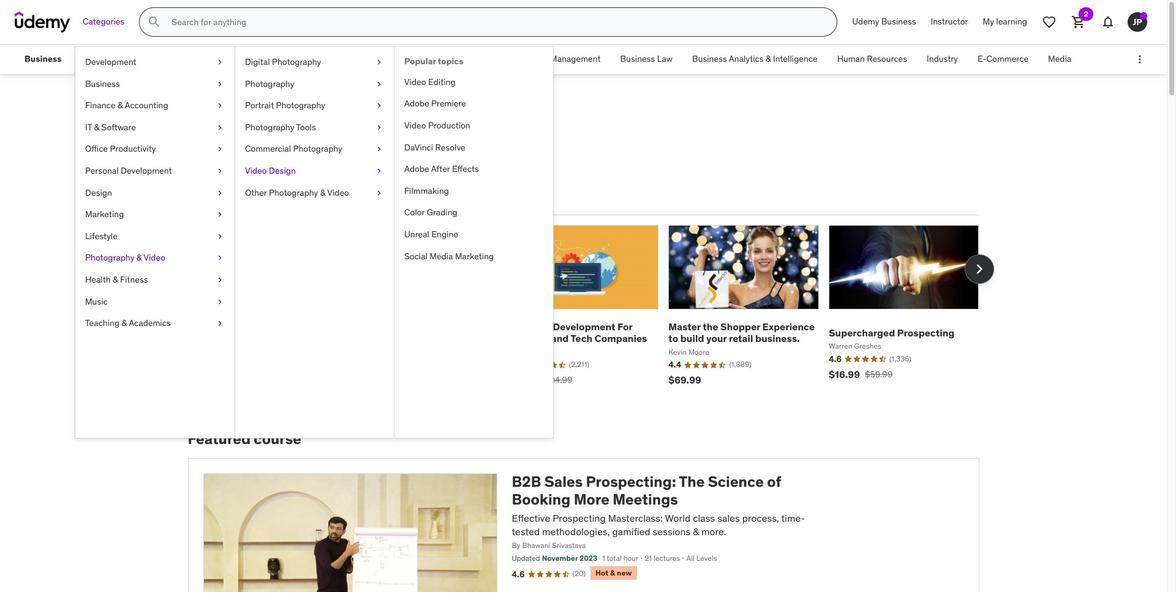 Task type: vqa. For each thing, say whether or not it's contained in the screenshot.
the middle development
yes



Task type: locate. For each thing, give the bounding box(es) containing it.
topics
[[438, 56, 463, 67]]

& inside b2b sales prospecting: the science of booking more meetings effective prospecting masterclass: world class sales process, time- tested methodologies, gamified sessions & more. by bhawani srivastava
[[693, 526, 699, 538]]

& right it
[[94, 122, 99, 133]]

xsmall image
[[374, 56, 384, 68], [215, 100, 225, 112], [374, 122, 384, 134], [215, 144, 225, 156], [215, 296, 225, 308], [215, 318, 225, 330]]

e-commerce link
[[968, 45, 1038, 74]]

marketing up lifestyle
[[85, 209, 124, 220]]

business left popular
[[369, 53, 404, 64]]

your
[[706, 333, 727, 345]]

strategy
[[406, 53, 439, 64]]

0 horizontal spatial prospecting
[[553, 513, 606, 525]]

xsmall image for commercial photography
[[374, 144, 384, 156]]

2 adobe from the top
[[404, 164, 429, 175]]

0 vertical spatial prospecting
[[897, 327, 955, 339]]

master
[[668, 321, 701, 333]]

business.
[[755, 333, 800, 345]]

marketing inside video design element
[[455, 251, 494, 262]]

1 horizontal spatial to
[[668, 333, 678, 345]]

&
[[766, 53, 771, 64], [117, 100, 123, 111], [94, 122, 99, 133], [320, 187, 325, 198], [136, 253, 142, 264], [113, 274, 118, 285], [122, 318, 127, 329], [693, 526, 699, 538], [610, 569, 615, 578]]

categories button
[[75, 7, 132, 37]]

adobe after effects
[[404, 164, 479, 175]]

0 vertical spatial courses
[[243, 103, 323, 129]]

adobe for adobe after effects
[[404, 164, 429, 175]]

photography
[[272, 56, 321, 67], [245, 78, 294, 89], [276, 100, 325, 111], [245, 122, 294, 133], [293, 144, 342, 155], [269, 187, 318, 198], [85, 253, 134, 264]]

wishlist image
[[1042, 15, 1057, 29]]

media
[[1048, 53, 1072, 64], [430, 251, 453, 262]]

supercharged prospecting link
[[829, 327, 955, 339]]

& right hot
[[610, 569, 615, 578]]

marketing
[[85, 209, 124, 220], [455, 251, 494, 262]]

arrow pointing to subcategory menu links image
[[71, 45, 82, 74]]

xsmall image for video design
[[374, 165, 384, 177]]

e-commerce
[[978, 53, 1029, 64]]

marketing down unreal engine link
[[455, 251, 494, 262]]

methodologies,
[[542, 526, 610, 538]]

commercial photography
[[245, 144, 342, 155]]

design down personal
[[85, 187, 112, 198]]

1 horizontal spatial marketing
[[455, 251, 494, 262]]

0 horizontal spatial management
[[259, 53, 309, 64]]

updated november 2023
[[512, 555, 597, 564]]

after
[[431, 164, 450, 175]]

business right udemy
[[881, 16, 916, 27]]

xsmall image inside photography & video link
[[215, 253, 225, 265]]

& right teaching
[[122, 318, 127, 329]]

video design element
[[394, 47, 553, 439]]

instructor
[[931, 16, 968, 27]]

xsmall image for photography
[[374, 78, 384, 90]]

photography up photography link
[[272, 56, 321, 67]]

xsmall image inside the "it & software" "link"
[[215, 122, 225, 134]]

xsmall image for teaching & academics
[[215, 318, 225, 330]]

finance
[[85, 100, 115, 111]]

xsmall image for other photography & video
[[374, 187, 384, 199]]

1 adobe from the top
[[404, 98, 429, 109]]

my
[[983, 16, 994, 27]]

video for video design
[[245, 165, 267, 176]]

video inside "link"
[[404, 76, 426, 87]]

1 horizontal spatial design
[[269, 165, 296, 176]]

finance & accounting
[[85, 100, 168, 111]]

hot & new
[[596, 569, 632, 578]]

updated
[[512, 555, 540, 564]]

xsmall image inside portrait photography link
[[374, 100, 384, 112]]

0 vertical spatial marketing
[[85, 209, 124, 220]]

it & software link
[[75, 117, 235, 139]]

course
[[254, 430, 301, 449]]

photography up commercial
[[245, 122, 294, 133]]

xsmall image inside business link
[[215, 78, 225, 90]]

startups
[[508, 333, 549, 345]]

by
[[512, 542, 520, 551]]

management up photography link
[[259, 53, 309, 64]]

business left law
[[620, 53, 655, 64]]

video design link
[[235, 160, 394, 182]]

business development for startups and tech companies link
[[508, 321, 647, 345]]

sales left portrait
[[188, 103, 239, 129]]

sales inside b2b sales prospecting: the science of booking more meetings effective prospecting masterclass: world class sales process, time- tested methodologies, gamified sessions & more. by bhawani srivastava
[[544, 473, 583, 492]]

xsmall image for personal development
[[215, 165, 225, 177]]

adobe after effects link
[[394, 159, 553, 181]]

media down wishlist image
[[1048, 53, 1072, 64]]

Search for anything text field
[[169, 12, 822, 32]]

supercharged prospecting
[[829, 327, 955, 339]]

1 vertical spatial to
[[668, 333, 678, 345]]

video up davinci
[[404, 120, 426, 131]]

xsmall image for office productivity
[[215, 144, 225, 156]]

xsmall image inside photography tools link
[[374, 122, 384, 134]]

2 vertical spatial development
[[553, 321, 615, 333]]

november
[[542, 555, 578, 564]]

b2b sales prospecting: the science of booking more meetings effective prospecting masterclass: world class sales process, time- tested methodologies, gamified sessions & more. by bhawani srivastava
[[512, 473, 805, 551]]

sales courses
[[188, 103, 323, 129]]

0 horizontal spatial sales
[[188, 103, 239, 129]]

xsmall image for business
[[215, 78, 225, 90]]

business analytics & intelligence link
[[682, 45, 827, 74]]

xsmall image inside commercial photography link
[[374, 144, 384, 156]]

davinci resolve
[[404, 142, 465, 153]]

xsmall image inside personal development link
[[215, 165, 225, 177]]

video for video editing
[[404, 76, 426, 87]]

teaching
[[85, 318, 120, 329]]

xsmall image inside "health & fitness" link
[[215, 274, 225, 286]]

lectures
[[654, 555, 680, 564]]

1 vertical spatial development
[[121, 165, 172, 176]]

xsmall image
[[215, 56, 225, 68], [215, 78, 225, 90], [374, 78, 384, 90], [374, 100, 384, 112], [215, 122, 225, 134], [374, 144, 384, 156], [215, 165, 225, 177], [374, 165, 384, 177], [215, 187, 225, 199], [374, 187, 384, 199], [215, 209, 225, 221], [215, 231, 225, 243], [215, 253, 225, 265], [215, 274, 225, 286]]

2 management from the left
[[550, 53, 601, 64]]

business left analytics
[[692, 53, 727, 64]]

design down commercial photography
[[269, 165, 296, 176]]

hot
[[596, 569, 609, 578]]

other photography & video link
[[235, 182, 394, 204]]

& down class at the right of page
[[693, 526, 699, 538]]

management right "project"
[[550, 53, 601, 64]]

1 vertical spatial design
[[85, 187, 112, 198]]

1 horizontal spatial prospecting
[[897, 327, 955, 339]]

video up other
[[245, 165, 267, 176]]

trending
[[267, 193, 308, 205]]

office productivity link
[[75, 139, 235, 160]]

media down engine on the left top of page
[[430, 251, 453, 262]]

video down started
[[327, 187, 349, 198]]

business law link
[[610, 45, 682, 74]]

xsmall image inside "teaching & academics" link
[[215, 318, 225, 330]]

business left and
[[508, 321, 551, 333]]

video down popular
[[404, 76, 426, 87]]

the
[[703, 321, 718, 333]]

portrait photography
[[245, 100, 325, 111]]

video
[[404, 76, 426, 87], [404, 120, 426, 131], [245, 165, 267, 176], [327, 187, 349, 198], [144, 253, 165, 264]]

xsmall image inside design link
[[215, 187, 225, 199]]

1 vertical spatial prospecting
[[553, 513, 606, 525]]

xsmall image for development
[[215, 56, 225, 68]]

engine
[[431, 229, 458, 240]]

xsmall image inside digital photography link
[[374, 56, 384, 68]]

1 vertical spatial marketing
[[455, 251, 494, 262]]

1 horizontal spatial business link
[[75, 73, 235, 95]]

submit search image
[[147, 15, 162, 29]]

& right health
[[113, 274, 118, 285]]

xsmall image inside other photography & video link
[[374, 187, 384, 199]]

to left build
[[668, 333, 678, 345]]

started
[[321, 156, 372, 175]]

0 vertical spatial media
[[1048, 53, 1072, 64]]

and
[[551, 333, 569, 345]]

shopper
[[720, 321, 760, 333]]

0 vertical spatial to
[[248, 156, 263, 175]]

unreal engine link
[[394, 224, 553, 246]]

premiere
[[431, 98, 466, 109]]

adobe premiere
[[404, 98, 466, 109]]

xsmall image inside the 'lifestyle' link
[[215, 231, 225, 243]]

1 horizontal spatial sales
[[544, 473, 583, 492]]

to down commercial
[[248, 156, 263, 175]]

xsmall image inside music link
[[215, 296, 225, 308]]

instructor link
[[923, 7, 976, 37]]

total
[[607, 555, 622, 564]]

masterclass:
[[608, 513, 663, 525]]

development inside business development for startups and tech companies
[[553, 321, 615, 333]]

udemy business
[[852, 16, 916, 27]]

xsmall image inside "marketing" link
[[215, 209, 225, 221]]

filmmaking link
[[394, 181, 553, 202]]

b2b
[[512, 473, 541, 492]]

xsmall image inside the video design link
[[374, 165, 384, 177]]

0 horizontal spatial media
[[430, 251, 453, 262]]

& for photography & video
[[136, 253, 142, 264]]

business link up 'accounting'
[[75, 73, 235, 95]]

accounting
[[125, 100, 168, 111]]

& for it & software
[[94, 122, 99, 133]]

class
[[693, 513, 715, 525]]

adobe down davinci
[[404, 164, 429, 175]]

tools
[[296, 122, 316, 133]]

tested
[[512, 526, 540, 538]]

0 vertical spatial adobe
[[404, 98, 429, 109]]

featured course
[[188, 430, 301, 449]]

business left the arrow pointing to subcategory menu links image
[[25, 53, 62, 64]]

intelligence
[[773, 53, 818, 64]]

xsmall image inside photography link
[[374, 78, 384, 90]]

categories
[[83, 16, 125, 27]]

xsmall image inside 'office productivity' link
[[215, 144, 225, 156]]

project management link
[[511, 45, 610, 74]]

operations
[[459, 53, 501, 64]]

my learning
[[983, 16, 1027, 27]]

& right finance
[[117, 100, 123, 111]]

lifestyle
[[85, 231, 118, 242]]

xsmall image for lifestyle
[[215, 231, 225, 243]]

xsmall image inside finance & accounting link
[[215, 100, 225, 112]]

1 horizontal spatial management
[[550, 53, 601, 64]]

1 vertical spatial sales
[[544, 473, 583, 492]]

xsmall image for it & software
[[215, 122, 225, 134]]

development for personal
[[121, 165, 172, 176]]

business link down udemy image at the left top of the page
[[15, 45, 71, 74]]

xsmall image inside 'development' link
[[215, 56, 225, 68]]

photography up you at the top of the page
[[293, 144, 342, 155]]

productivity
[[110, 144, 156, 155]]

prospecting
[[897, 327, 955, 339], [553, 513, 606, 525]]

& inside "link"
[[94, 122, 99, 133]]

world
[[665, 513, 691, 525]]

carousel element
[[188, 225, 994, 402]]

sales right b2b
[[544, 473, 583, 492]]

& for hot & new
[[610, 569, 615, 578]]

1 vertical spatial media
[[430, 251, 453, 262]]

unreal engine
[[404, 229, 458, 240]]

0 horizontal spatial design
[[85, 187, 112, 198]]

& up fitness on the top of page
[[136, 253, 142, 264]]

1 vertical spatial adobe
[[404, 164, 429, 175]]

adobe down video editing
[[404, 98, 429, 109]]



Task type: describe. For each thing, give the bounding box(es) containing it.
development link
[[75, 51, 235, 73]]

21 lectures
[[645, 555, 680, 564]]

science
[[708, 473, 764, 492]]

courses to get you started
[[188, 156, 372, 175]]

video production
[[404, 120, 470, 131]]

most popular
[[190, 193, 252, 205]]

1 vertical spatial courses
[[188, 156, 245, 175]]

booking
[[512, 491, 570, 510]]

davinci resolve link
[[394, 137, 553, 159]]

master the shopper experience to build your retail business.
[[668, 321, 815, 345]]

companies
[[595, 333, 647, 345]]

effective
[[512, 513, 550, 525]]

commercial photography link
[[235, 139, 394, 160]]

portrait
[[245, 100, 274, 111]]

business strategy link
[[360, 45, 449, 74]]

1 management from the left
[[259, 53, 309, 64]]

management link
[[249, 45, 319, 74]]

video for video production
[[404, 120, 426, 131]]

1 horizontal spatial media
[[1048, 53, 1072, 64]]

& for finance & accounting
[[117, 100, 123, 111]]

xsmall image for marketing
[[215, 209, 225, 221]]

0 vertical spatial sales
[[188, 103, 239, 129]]

business development for startups and tech companies
[[508, 321, 647, 345]]

human
[[837, 53, 865, 64]]

xsmall image for portrait photography
[[374, 100, 384, 112]]

other
[[245, 187, 267, 198]]

& for health & fitness
[[113, 274, 118, 285]]

0 horizontal spatial marketing
[[85, 209, 124, 220]]

video down the 'lifestyle' link
[[144, 253, 165, 264]]

retail
[[729, 333, 753, 345]]

xsmall image for health & fitness
[[215, 274, 225, 286]]

adobe for adobe premiere
[[404, 98, 429, 109]]

digital photography link
[[235, 51, 394, 73]]

0 horizontal spatial to
[[248, 156, 263, 175]]

popular topics
[[404, 56, 463, 67]]

more
[[574, 491, 609, 510]]

business strategy
[[369, 53, 439, 64]]

it & software
[[85, 122, 136, 133]]

photography down you at the top of the page
[[269, 187, 318, 198]]

music link
[[75, 291, 235, 313]]

trending button
[[264, 185, 310, 214]]

prospecting inside "carousel" element
[[897, 327, 955, 339]]

health & fitness
[[85, 274, 148, 285]]

photography & video
[[85, 253, 165, 264]]

of
[[767, 473, 781, 492]]

teaching & academics link
[[75, 313, 235, 335]]

photography up tools
[[276, 100, 325, 111]]

prospecting:
[[586, 473, 676, 492]]

xsmall image for design
[[215, 187, 225, 199]]

shopping cart with 2 items image
[[1071, 15, 1086, 29]]

learning
[[996, 16, 1027, 27]]

social
[[404, 251, 428, 262]]

sales
[[717, 513, 740, 525]]

srivastava
[[552, 542, 586, 551]]

most popular button
[[188, 185, 254, 214]]

& down the video design link
[[320, 187, 325, 198]]

1 total hour
[[602, 555, 638, 564]]

xsmall image for photography tools
[[374, 122, 384, 134]]

photography up portrait
[[245, 78, 294, 89]]

sessions
[[653, 526, 691, 538]]

most
[[190, 193, 214, 205]]

color grading link
[[394, 202, 553, 224]]

development for business
[[553, 321, 615, 333]]

notifications image
[[1101, 15, 1115, 29]]

featured
[[188, 430, 251, 449]]

photography up health & fitness
[[85, 253, 134, 264]]

commerce
[[987, 53, 1029, 64]]

you have alerts image
[[1140, 12, 1147, 20]]

communication
[[179, 53, 239, 64]]

commercial
[[245, 144, 291, 155]]

social media marketing
[[404, 251, 494, 262]]

marketing link
[[75, 204, 235, 226]]

0 horizontal spatial business link
[[15, 45, 71, 74]]

social media marketing link
[[394, 246, 553, 268]]

next image
[[969, 260, 989, 279]]

davinci
[[404, 142, 433, 153]]

1
[[602, 555, 605, 564]]

0 vertical spatial design
[[269, 165, 296, 176]]

software
[[101, 122, 136, 133]]

my learning link
[[976, 7, 1035, 37]]

entrepreneurship
[[92, 53, 159, 64]]

communication link
[[169, 45, 249, 74]]

2
[[1084, 9, 1088, 18]]

photography link
[[235, 73, 394, 95]]

digital
[[245, 56, 270, 67]]

xsmall image for music
[[215, 296, 225, 308]]

business analytics & intelligence
[[692, 53, 818, 64]]

management inside "link"
[[550, 53, 601, 64]]

human resources
[[837, 53, 907, 64]]

video editing
[[404, 76, 455, 87]]

finance & accounting link
[[75, 95, 235, 117]]

(20)
[[573, 570, 586, 579]]

media link
[[1038, 45, 1081, 74]]

more.
[[701, 526, 726, 538]]

tech
[[571, 333, 592, 345]]

health & fitness link
[[75, 269, 235, 291]]

xsmall image for photography & video
[[215, 253, 225, 265]]

office productivity
[[85, 144, 156, 155]]

& for teaching & academics
[[122, 318, 127, 329]]

bhawani
[[522, 542, 550, 551]]

video design
[[245, 165, 296, 176]]

xsmall image for finance & accounting
[[215, 100, 225, 112]]

udemy image
[[15, 12, 70, 32]]

0 vertical spatial development
[[85, 56, 136, 67]]

popular
[[216, 193, 252, 205]]

xsmall image for digital photography
[[374, 56, 384, 68]]

media inside video design element
[[430, 251, 453, 262]]

human resources link
[[827, 45, 917, 74]]

health
[[85, 274, 111, 285]]

teaching & academics
[[85, 318, 171, 329]]

it
[[85, 122, 92, 133]]

prospecting inside b2b sales prospecting: the science of booking more meetings effective prospecting masterclass: world class sales process, time- tested methodologies, gamified sessions & more. by bhawani srivastava
[[553, 513, 606, 525]]

more subcategory menu links image
[[1134, 53, 1146, 66]]

& right analytics
[[766, 53, 771, 64]]

analytics
[[729, 53, 764, 64]]

law
[[657, 53, 673, 64]]

2023
[[579, 555, 597, 564]]

to inside the 'master the shopper experience to build your retail business.'
[[668, 333, 678, 345]]

you
[[293, 156, 318, 175]]

business up finance
[[85, 78, 120, 89]]

business inside business development for startups and tech companies
[[508, 321, 551, 333]]



